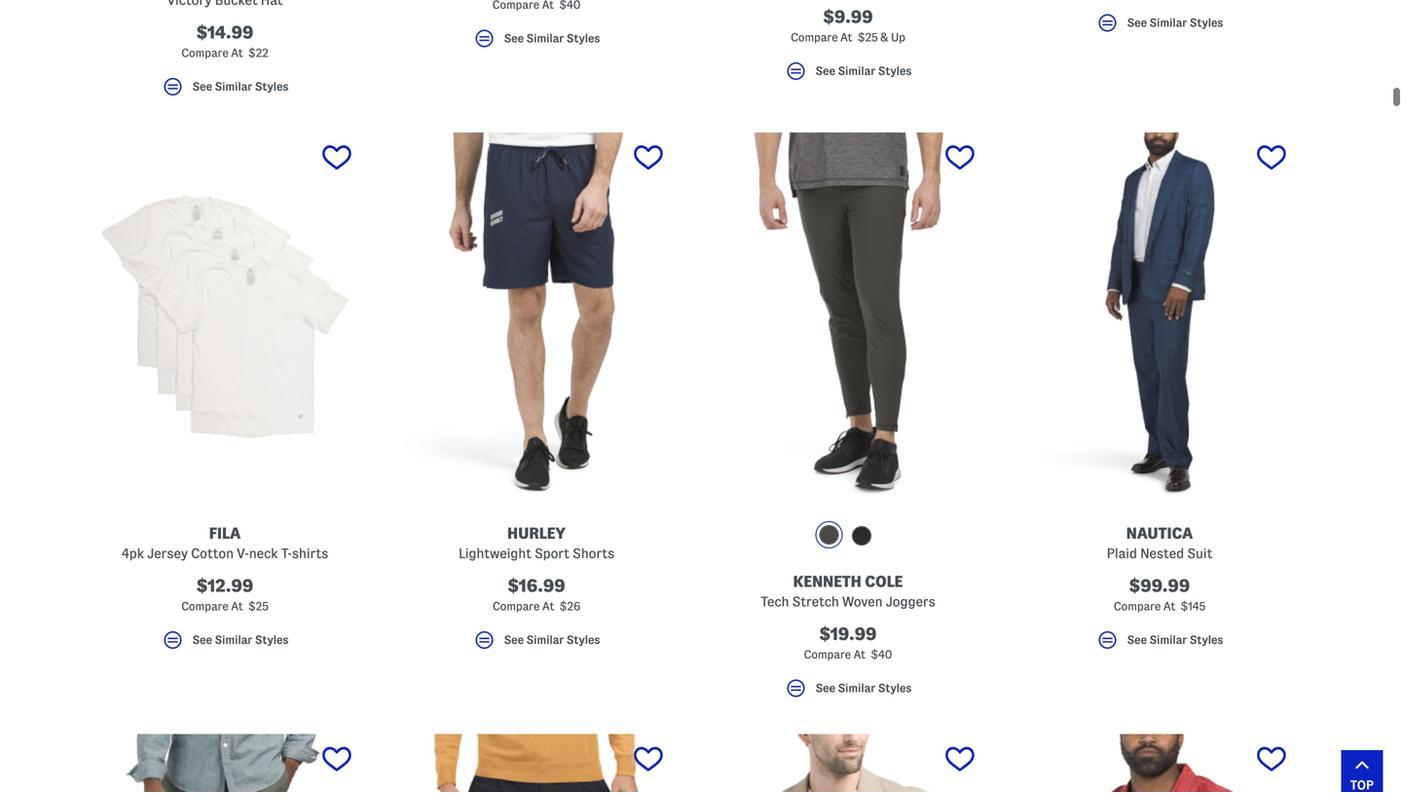 Task type: vqa. For each thing, say whether or not it's contained in the screenshot.
$39.99 related to SOREL
no



Task type: describe. For each thing, give the bounding box(es) containing it.
cole
[[865, 573, 903, 590]]

compare for $12.99
[[181, 600, 229, 612]]

t-
[[281, 546, 292, 561]]

see inside '$29.99 compare at              $40' element
[[504, 32, 524, 44]]

similar inside tailorbyrd $19.99 compare at              $32 element
[[1150, 17, 1188, 29]]

kenneth cole tech stretch woven joggers $19.99 compare at              $40 element
[[701, 132, 996, 709]]

styles inside tailorbyrd $19.99 compare at              $32 element
[[1190, 17, 1224, 29]]

similar inside '$29.99 compare at              $40' element
[[527, 32, 564, 44]]

see similar styles inside '$29.99 compare at              $40' element
[[504, 32, 600, 44]]

$16.99
[[508, 576, 566, 595]]

cotton spandex twill dress pants image
[[78, 734, 372, 792]]

see similar styles inside nautica plaid nested suit $99.99 compare at              $145 'element'
[[1128, 634, 1224, 646]]

compare for $9.99
[[791, 31, 838, 43]]

see inside victory bucket hat $14.99 compare at              $22 element
[[193, 80, 212, 93]]

big  and  tall miramar blooms polo image
[[1013, 734, 1307, 792]]

4pk
[[122, 546, 144, 561]]

$145
[[1181, 600, 1206, 612]]

$29.99 compare at              $40 element
[[390, 0, 684, 59]]

woven
[[843, 594, 883, 609]]

fila 4pk jersey cotton v-neck t-shirts $12.99 compare at              $25 element
[[78, 132, 372, 660]]

similar inside kenneth cole tech stretch woven joggers $19.99 compare at              $40 element
[[838, 682, 876, 694]]

styles inside fila 4pk jersey cotton v-neck t-shirts $12.99 compare at              $25 element
[[255, 634, 289, 646]]

see similar styles inside kenneth cole tech stretch woven joggers $19.99 compare at              $40 element
[[816, 682, 912, 694]]

tech
[[761, 594, 790, 609]]

styles inside nautica $9.99 compare at              $25 & up element
[[879, 65, 912, 77]]

hurley
[[508, 524, 566, 542]]

lightweight sport shorts image
[[390, 132, 684, 501]]

$9.99 compare at              $25 & up
[[791, 7, 906, 43]]

stretch
[[793, 594, 840, 609]]

compare for $99.99
[[1114, 600, 1162, 612]]

lightweight
[[459, 546, 532, 561]]

tailorbyrd $19.99 compare at              $32 element
[[1013, 0, 1307, 43]]

$40
[[871, 648, 893, 660]]

suit
[[1188, 546, 1213, 561]]

shorts
[[573, 546, 615, 561]]

compare for $16.99
[[493, 600, 540, 612]]

see inside kenneth cole tech stretch woven joggers $19.99 compare at              $40 element
[[816, 682, 836, 694]]

$26
[[560, 600, 581, 612]]

$14.99 compare at              $22
[[181, 23, 269, 59]]

see similar styles inside nautica $9.99 compare at              $25 & up element
[[816, 65, 912, 77]]

cotton
[[191, 546, 234, 561]]

styles inside victory bucket hat $14.99 compare at              $22 element
[[255, 80, 289, 93]]

$25
[[248, 600, 269, 612]]

hurley lightweight sport shorts $16.99 compare at              $26 element
[[390, 132, 684, 660]]

see similar styles inside victory bucket hat $14.99 compare at              $22 element
[[193, 80, 289, 93]]

nested
[[1141, 546, 1185, 561]]

compare for $14.99
[[181, 47, 229, 59]]

plaid
[[1107, 546, 1138, 561]]

nautica $9.99 compare at              $25 & up element
[[701, 0, 996, 91]]



Task type: locate. For each thing, give the bounding box(es) containing it.
tech stretch woven joggers image
[[701, 132, 996, 501]]

similar inside nautica $9.99 compare at              $25 & up element
[[838, 65, 876, 77]]

joggers
[[886, 594, 936, 609]]

compare down $19.99
[[804, 648, 852, 660]]

see similar styles inside tailorbyrd $19.99 compare at              $32 element
[[1128, 17, 1224, 29]]

hurley lightweight sport shorts
[[459, 524, 615, 561]]

list box inside kenneth cole tech stretch woven joggers $19.99 compare at              $40 element
[[816, 521, 881, 553]]

see
[[1128, 17, 1148, 29], [504, 32, 524, 44], [816, 65, 836, 77], [193, 80, 212, 93], [193, 634, 212, 646], [504, 634, 524, 646], [1128, 634, 1148, 646], [816, 682, 836, 694]]

similar inside nautica plaid nested suit $99.99 compare at              $145 'element'
[[1150, 634, 1188, 646]]

casual dress trousers image
[[390, 734, 684, 792]]

asphalt image
[[820, 525, 839, 544]]

list box
[[816, 521, 881, 553]]

$99.99 compare at              $145
[[1114, 576, 1206, 612]]

chambers neoteric twill blazer image
[[701, 734, 996, 792]]

compare down $14.99
[[181, 47, 229, 59]]

compare for $19.99
[[804, 648, 852, 660]]

similar inside hurley lightweight sport shorts $16.99 compare at              $26 element
[[527, 634, 564, 646]]

v-
[[237, 546, 249, 561]]

similar
[[1150, 17, 1188, 29], [527, 32, 564, 44], [838, 65, 876, 77], [215, 80, 253, 93], [215, 634, 253, 646], [527, 634, 564, 646], [1150, 634, 1188, 646], [838, 682, 876, 694]]

compare inside $16.99 compare at              $26
[[493, 600, 540, 612]]

$19.99
[[820, 624, 877, 643]]

styles inside nautica plaid nested suit $99.99 compare at              $145 'element'
[[1190, 634, 1224, 646]]

$16.99 compare at              $26
[[493, 576, 581, 612]]

fila 4pk jersey cotton v-neck t-shirts
[[122, 524, 328, 561]]

compare inside $19.99 compare at              $40
[[804, 648, 852, 660]]

see inside nautica $9.99 compare at              $25 & up element
[[816, 65, 836, 77]]

see inside hurley lightweight sport shorts $16.99 compare at              $26 element
[[504, 634, 524, 646]]

$9.99
[[824, 7, 874, 26]]

see inside nautica plaid nested suit $99.99 compare at              $145 'element'
[[1128, 634, 1148, 646]]

similar inside fila 4pk jersey cotton v-neck t-shirts $12.99 compare at              $25 element
[[215, 634, 253, 646]]

see inside tailorbyrd $19.99 compare at              $32 element
[[1128, 17, 1148, 29]]

compare down $9.99
[[791, 31, 838, 43]]

see similar styles
[[1128, 17, 1224, 29], [504, 32, 600, 44], [816, 65, 912, 77], [193, 80, 289, 93], [193, 634, 289, 646], [504, 634, 600, 646], [1128, 634, 1224, 646], [816, 682, 912, 694]]

$12.99
[[197, 576, 254, 595]]

compare down $12.99
[[181, 600, 229, 612]]

4pk jersey cotton v-neck t-shirts image
[[78, 132, 372, 501]]

jersey
[[147, 546, 188, 561]]

compare inside $14.99 compare at              $22
[[181, 47, 229, 59]]

nautica
[[1127, 524, 1194, 542]]

up
[[891, 31, 906, 43]]

plaid nested suit image
[[1013, 132, 1307, 501]]

compare down $16.99
[[493, 600, 540, 612]]

nautica plaid nested suit $99.99 compare at              $145 element
[[1013, 132, 1307, 660]]

$12.99 compare at              $25
[[181, 576, 269, 612]]

compare inside $9.99 compare at              $25 & up
[[791, 31, 838, 43]]

styles inside '$29.99 compare at              $40' element
[[567, 32, 600, 44]]

see similar styles inside hurley lightweight sport shorts $16.99 compare at              $26 element
[[504, 634, 600, 646]]

fila
[[209, 524, 241, 542]]

$25 &
[[858, 31, 889, 43]]

sport
[[535, 546, 570, 561]]

styles inside hurley lightweight sport shorts $16.99 compare at              $26 element
[[567, 634, 600, 646]]

victory bucket hat $14.99 compare at              $22 element
[[78, 0, 372, 107]]

$99.99
[[1130, 576, 1191, 595]]

neck
[[249, 546, 278, 561]]

$19.99 compare at              $40
[[804, 624, 893, 660]]

$22
[[248, 47, 269, 59]]

kenneth
[[794, 573, 862, 590]]

styles
[[1190, 17, 1224, 29], [567, 32, 600, 44], [879, 65, 912, 77], [255, 80, 289, 93], [255, 634, 289, 646], [567, 634, 600, 646], [1190, 634, 1224, 646], [879, 682, 912, 694]]

see inside fila 4pk jersey cotton v-neck t-shirts $12.99 compare at              $25 element
[[193, 634, 212, 646]]

styles inside kenneth cole tech stretch woven joggers $19.99 compare at              $40 element
[[879, 682, 912, 694]]

similar inside victory bucket hat $14.99 compare at              $22 element
[[215, 80, 253, 93]]

see similar styles inside fila 4pk jersey cotton v-neck t-shirts $12.99 compare at              $25 element
[[193, 634, 289, 646]]

nautica plaid nested suit
[[1107, 524, 1213, 561]]

compare inside $12.99 compare at              $25
[[181, 600, 229, 612]]

kenneth cole tech stretch woven joggers
[[761, 573, 936, 609]]

compare
[[791, 31, 838, 43], [181, 47, 229, 59], [181, 600, 229, 612], [493, 600, 540, 612], [1114, 600, 1162, 612], [804, 648, 852, 660]]

compare down "$99.99" on the bottom
[[1114, 600, 1162, 612]]

shirts
[[292, 546, 328, 561]]

see similar styles button
[[1013, 11, 1307, 43], [390, 27, 684, 59], [701, 59, 996, 91], [78, 75, 372, 107], [78, 628, 372, 660], [390, 628, 684, 660], [1013, 628, 1307, 660], [701, 676, 996, 709]]

compare inside $99.99 compare at              $145
[[1114, 600, 1162, 612]]

$14.99
[[196, 23, 254, 42]]

black image
[[852, 526, 872, 545]]



